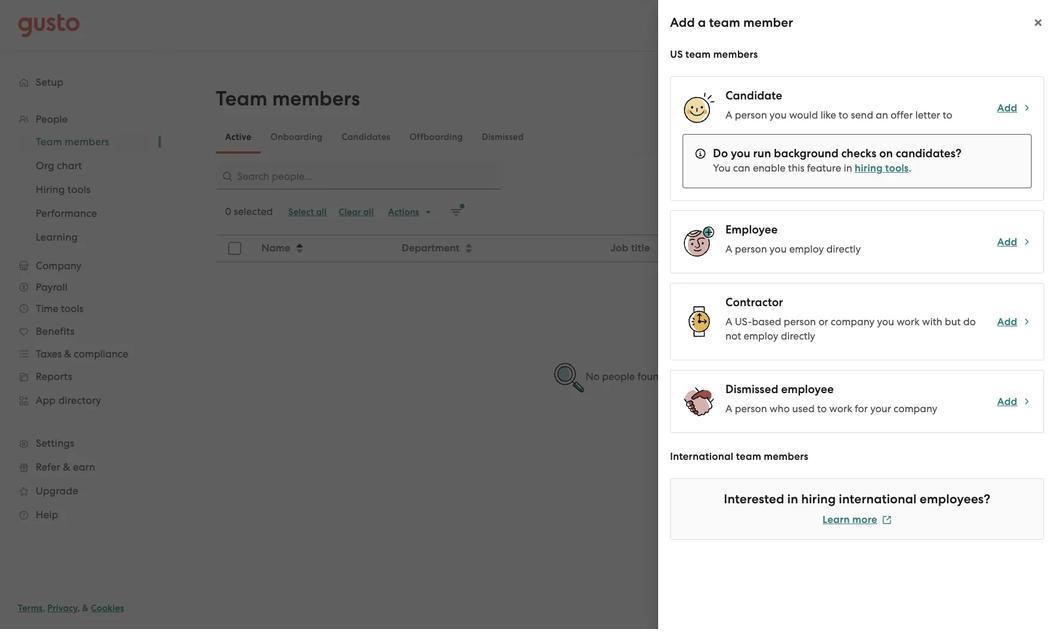Task type: vqa. For each thing, say whether or not it's contained in the screenshot.
Few
no



Task type: describe. For each thing, give the bounding box(es) containing it.
1 vertical spatial members
[[272, 86, 360, 111]]

0 selected
[[225, 206, 273, 217]]

team members
[[216, 86, 360, 111]]

a person who used to work for your company
[[726, 403, 938, 415]]

active
[[225, 132, 251, 142]]

employees?
[[920, 492, 991, 507]]

add button for contractor
[[998, 315, 1032, 329]]

or
[[819, 316, 829, 328]]

onboarding button
[[261, 123, 332, 151]]

run
[[753, 147, 771, 160]]

candidates
[[342, 132, 391, 142]]

learn more
[[823, 514, 878, 526]]

employment
[[740, 242, 799, 254]]

name
[[262, 242, 290, 254]]

interested
[[724, 492, 785, 507]]

0 horizontal spatial to
[[817, 403, 827, 415]]

onboarding
[[271, 132, 323, 142]]

offboarding button
[[400, 123, 473, 151]]

you down employee
[[770, 243, 787, 255]]

directly inside a us-based person or company you work with but do not employ directly
[[781, 330, 816, 342]]

team members tab list
[[216, 120, 1002, 154]]

cookies
[[91, 603, 124, 614]]

international
[[839, 492, 917, 507]]

offer
[[891, 109, 913, 121]]

can
[[733, 162, 751, 174]]

active button
[[216, 123, 261, 151]]

an
[[876, 109, 888, 121]]

work inside a us-based person or company you work with but do not employ directly
[[897, 316, 920, 328]]

you
[[713, 162, 731, 174]]

select all
[[288, 207, 327, 217]]

Search people... field
[[216, 163, 502, 189]]

person for employee
[[735, 243, 767, 255]]

1 horizontal spatial to
[[839, 109, 849, 121]]

selected
[[234, 206, 273, 217]]

all for select all
[[316, 207, 327, 217]]

dismissed for dismissed
[[482, 132, 524, 142]]

a for dismissed employee
[[726, 403, 733, 415]]

would
[[789, 109, 818, 121]]

0
[[225, 206, 231, 217]]

1 , from the left
[[43, 603, 45, 614]]

a for contractor
[[726, 316, 733, 328]]

do you run background checks on candidates?
[[713, 147, 962, 160]]

employment type
[[740, 242, 823, 254]]

your
[[871, 403, 891, 415]]

used
[[792, 403, 815, 415]]

1 vertical spatial company
[[894, 403, 938, 415]]

2 horizontal spatial to
[[943, 109, 953, 121]]

person for candidate
[[735, 109, 767, 121]]

name button
[[254, 236, 394, 261]]

offboarding
[[410, 132, 463, 142]]

.
[[909, 162, 912, 174]]

found
[[638, 371, 665, 383]]

member
[[744, 15, 793, 30]]

no
[[586, 371, 600, 383]]

feature
[[807, 162, 842, 174]]

0 vertical spatial team
[[709, 15, 741, 30]]

letter
[[916, 109, 941, 121]]

select all button
[[282, 203, 333, 222]]

a person you employ directly
[[726, 243, 861, 255]]

company inside a us-based person or company you work with but do not employ directly
[[831, 316, 875, 328]]

employee
[[781, 383, 834, 396]]

contractor
[[726, 296, 783, 309]]

hiring tools link
[[855, 162, 909, 175]]

1 horizontal spatial employ
[[789, 243, 824, 255]]

select
[[288, 207, 314, 217]]

home image
[[18, 13, 80, 37]]

send
[[851, 109, 874, 121]]

you inside a us-based person or company you work with but do not employ directly
[[877, 316, 895, 328]]

based
[[752, 316, 782, 328]]

type
[[802, 242, 823, 254]]

clear all button
[[333, 203, 380, 222]]

a person you would like to send an offer letter to
[[726, 109, 953, 121]]

do you run background checks on candidates? alert
[[683, 134, 1032, 188]]

team
[[216, 86, 267, 111]]

dismissed for dismissed employee
[[726, 383, 779, 396]]

enable
[[753, 162, 786, 174]]

terms link
[[18, 603, 43, 614]]

a for employee
[[726, 243, 733, 255]]

opens in a new tab image
[[882, 515, 892, 525]]

who
[[770, 403, 790, 415]]

checks
[[842, 147, 877, 160]]

dismissed employee
[[726, 383, 834, 396]]



Task type: locate. For each thing, give the bounding box(es) containing it.
terms , privacy , & cookies
[[18, 603, 124, 614]]

team for us team members
[[686, 48, 711, 61]]

team right a
[[709, 15, 741, 30]]

,
[[43, 603, 45, 614], [78, 603, 80, 614]]

0 vertical spatial directly
[[827, 243, 861, 255]]

you can enable this feature in hiring tools .
[[713, 162, 912, 175]]

0 horizontal spatial employ
[[744, 330, 779, 342]]

3 add button from the top
[[998, 315, 1032, 329]]

0 horizontal spatial in
[[788, 492, 798, 507]]

background
[[774, 147, 839, 160]]

members down the who
[[764, 450, 809, 463]]

person for dismissed employee
[[735, 403, 767, 415]]

employment type button
[[733, 236, 1002, 261]]

1 horizontal spatial ,
[[78, 603, 80, 614]]

you left with
[[877, 316, 895, 328]]

terms
[[18, 603, 43, 614]]

4 a from the top
[[726, 403, 733, 415]]

you up can
[[731, 147, 751, 160]]

new notifications image
[[450, 206, 462, 218], [450, 206, 462, 218]]

1 horizontal spatial dismissed
[[726, 383, 779, 396]]

clear all
[[339, 207, 374, 217]]

to right used
[[817, 403, 827, 415]]

a
[[698, 15, 706, 30]]

a
[[726, 109, 733, 121], [726, 243, 733, 255], [726, 316, 733, 328], [726, 403, 733, 415]]

person down candidate
[[735, 109, 767, 121]]

this
[[788, 162, 805, 174]]

hiring down checks on the right of page
[[855, 162, 883, 175]]

1 horizontal spatial directly
[[827, 243, 861, 255]]

hiring inside do you run background checks on candidates? "alert"
[[855, 162, 883, 175]]

add a team member drawer dialog
[[658, 0, 1056, 629]]

1 horizontal spatial members
[[713, 48, 758, 61]]

add button
[[998, 101, 1032, 115], [998, 235, 1032, 249], [998, 315, 1032, 329], [998, 395, 1032, 409]]

on
[[880, 147, 893, 160]]

add a team member
[[670, 15, 793, 30]]

members
[[713, 48, 758, 61], [272, 86, 360, 111], [764, 450, 809, 463]]

0 horizontal spatial dismissed
[[482, 132, 524, 142]]

a us-based person or company you work with but do not employ directly
[[726, 316, 976, 342]]

company right your
[[894, 403, 938, 415]]

add for candidate
[[998, 102, 1018, 114]]

a for candidate
[[726, 109, 733, 121]]

add button for employee
[[998, 235, 1032, 249]]

add
[[670, 15, 695, 30], [998, 102, 1018, 114], [998, 236, 1018, 248], [998, 316, 1018, 328], [998, 395, 1018, 408]]

, left privacy
[[43, 603, 45, 614]]

candidates button
[[332, 123, 400, 151]]

but
[[945, 316, 961, 328]]

all right select
[[316, 207, 327, 217]]

team right us
[[686, 48, 711, 61]]

Select all rows on this page checkbox
[[222, 235, 248, 262]]

0 selected status
[[225, 206, 273, 217]]

1 add button from the top
[[998, 101, 1032, 115]]

0 vertical spatial employ
[[789, 243, 824, 255]]

&
[[82, 603, 89, 614]]

person left or
[[784, 316, 816, 328]]

members for us team members
[[713, 48, 758, 61]]

dismissed button
[[473, 123, 533, 151]]

all for clear all
[[363, 207, 374, 217]]

2 a from the top
[[726, 243, 733, 255]]

person inside a us-based person or company you work with but do not employ directly
[[784, 316, 816, 328]]

0 vertical spatial company
[[831, 316, 875, 328]]

work left the for
[[830, 403, 853, 415]]

hiring up "learn"
[[802, 492, 836, 507]]

no people found
[[586, 371, 665, 383]]

all
[[316, 207, 327, 217], [363, 207, 374, 217]]

in
[[844, 162, 853, 174], [788, 492, 798, 507]]

like
[[821, 109, 836, 121]]

1 horizontal spatial hiring
[[855, 162, 883, 175]]

add for contractor
[[998, 316, 1018, 328]]

3 a from the top
[[726, 316, 733, 328]]

directly down 'based'
[[781, 330, 816, 342]]

1 vertical spatial team
[[686, 48, 711, 61]]

team
[[709, 15, 741, 30], [686, 48, 711, 61], [736, 450, 762, 463]]

2 vertical spatial team
[[736, 450, 762, 463]]

in down do you run background checks on candidates?
[[844, 162, 853, 174]]

1 horizontal spatial all
[[363, 207, 374, 217]]

not
[[726, 330, 741, 342]]

with
[[922, 316, 943, 328]]

0 horizontal spatial hiring
[[802, 492, 836, 507]]

a down employee
[[726, 243, 733, 255]]

add button for dismissed employee
[[998, 395, 1032, 409]]

candidate
[[726, 89, 783, 102]]

1 a from the top
[[726, 109, 733, 121]]

0 horizontal spatial members
[[272, 86, 360, 111]]

0 vertical spatial dismissed
[[482, 132, 524, 142]]

person left the who
[[735, 403, 767, 415]]

employ
[[789, 243, 824, 255], [744, 330, 779, 342]]

1 vertical spatial hiring
[[802, 492, 836, 507]]

a inside a us-based person or company you work with but do not employ directly
[[726, 316, 733, 328]]

person
[[735, 109, 767, 121], [735, 243, 767, 255], [784, 316, 816, 328], [735, 403, 767, 415]]

employee
[[726, 223, 778, 237]]

person down employee
[[735, 243, 767, 255]]

interested in hiring international employees?
[[724, 492, 991, 507]]

members up 'onboarding' button
[[272, 86, 360, 111]]

0 horizontal spatial work
[[830, 403, 853, 415]]

1 vertical spatial dismissed
[[726, 383, 779, 396]]

you
[[770, 109, 787, 121], [731, 147, 751, 160], [770, 243, 787, 255], [877, 316, 895, 328]]

account menu element
[[826, 0, 1039, 51]]

0 vertical spatial hiring
[[855, 162, 883, 175]]

2 add button from the top
[[998, 235, 1032, 249]]

2 horizontal spatial members
[[764, 450, 809, 463]]

1 vertical spatial employ
[[744, 330, 779, 342]]

4 add button from the top
[[998, 395, 1032, 409]]

1 all from the left
[[316, 207, 327, 217]]

for
[[855, 403, 868, 415]]

a up international team members
[[726, 403, 733, 415]]

to right like
[[839, 109, 849, 121]]

us
[[670, 48, 683, 61]]

international
[[670, 450, 734, 463]]

members for international team members
[[764, 450, 809, 463]]

learn more link
[[823, 514, 892, 526]]

privacy link
[[47, 603, 78, 614]]

company right or
[[831, 316, 875, 328]]

dismissed inside add a team member drawer dialog
[[726, 383, 779, 396]]

0 vertical spatial members
[[713, 48, 758, 61]]

in right 'interested'
[[788, 492, 798, 507]]

2 , from the left
[[78, 603, 80, 614]]

more
[[853, 514, 878, 526]]

team for international team members
[[736, 450, 762, 463]]

company
[[831, 316, 875, 328], [894, 403, 938, 415]]

you left would at top
[[770, 109, 787, 121]]

0 horizontal spatial ,
[[43, 603, 45, 614]]

1 horizontal spatial work
[[897, 316, 920, 328]]

0 horizontal spatial all
[[316, 207, 327, 217]]

1 vertical spatial directly
[[781, 330, 816, 342]]

, left &
[[78, 603, 80, 614]]

clear
[[339, 207, 361, 217]]

to right letter
[[943, 109, 953, 121]]

add for dismissed employee
[[998, 395, 1018, 408]]

1 vertical spatial in
[[788, 492, 798, 507]]

in inside you can enable this feature in hiring tools .
[[844, 162, 853, 174]]

2 vertical spatial members
[[764, 450, 809, 463]]

a down candidate
[[726, 109, 733, 121]]

add for employee
[[998, 236, 1018, 248]]

1 horizontal spatial company
[[894, 403, 938, 415]]

employ inside a us-based person or company you work with but do not employ directly
[[744, 330, 779, 342]]

work left with
[[897, 316, 920, 328]]

team up 'interested'
[[736, 450, 762, 463]]

0 vertical spatial work
[[897, 316, 920, 328]]

department
[[402, 242, 460, 254]]

you inside "alert"
[[731, 147, 751, 160]]

people
[[602, 371, 635, 383]]

1 vertical spatial work
[[830, 403, 853, 415]]

a left "us-"
[[726, 316, 733, 328]]

candidates?
[[896, 147, 962, 160]]

all right the clear
[[363, 207, 374, 217]]

us team members
[[670, 48, 758, 61]]

add button for candidate
[[998, 101, 1032, 115]]

us-
[[735, 316, 752, 328]]

to
[[839, 109, 849, 121], [943, 109, 953, 121], [817, 403, 827, 415]]

international team members
[[670, 450, 809, 463]]

learn
[[823, 514, 850, 526]]

department button
[[395, 236, 603, 261]]

do
[[964, 316, 976, 328]]

members down the add a team member
[[713, 48, 758, 61]]

privacy
[[47, 603, 78, 614]]

do
[[713, 147, 728, 160]]

2 all from the left
[[363, 207, 374, 217]]

tools
[[886, 162, 909, 175]]

0 horizontal spatial company
[[831, 316, 875, 328]]

0 horizontal spatial directly
[[781, 330, 816, 342]]

cookies button
[[91, 601, 124, 616]]

0 vertical spatial in
[[844, 162, 853, 174]]

dismissed inside button
[[482, 132, 524, 142]]

1 horizontal spatial in
[[844, 162, 853, 174]]

directly right type
[[827, 243, 861, 255]]



